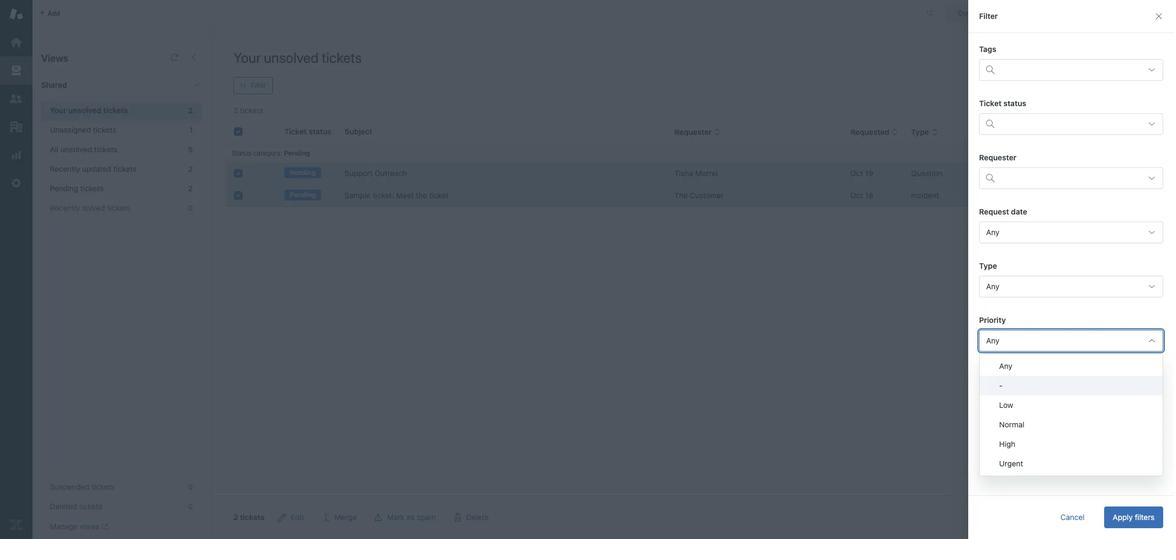 Task type: describe. For each thing, give the bounding box(es) containing it.
ticket
[[429, 191, 449, 200]]

any inside option
[[1000, 361, 1013, 371]]

priority button
[[1037, 127, 1072, 137]]

high option
[[980, 434, 1163, 454]]

requester inside filter dialog
[[979, 153, 1017, 162]]

status
[[1004, 99, 1027, 108]]

mark as spam button
[[366, 507, 445, 528]]

recently updated tickets
[[50, 164, 137, 173]]

recently for recently updated tickets
[[50, 164, 80, 173]]

tisha morrel
[[675, 168, 718, 178]]

support outreach
[[345, 168, 407, 178]]

any field for request date
[[979, 222, 1164, 243]]

merge button
[[313, 507, 366, 528]]

support
[[345, 168, 373, 178]]

-
[[1000, 381, 1003, 390]]

0 horizontal spatial your unsolved tickets
[[50, 106, 128, 115]]

tags
[[979, 44, 997, 54]]

solved
[[82, 203, 105, 212]]

main element
[[0, 0, 33, 539]]

tickets inside region
[[240, 513, 265, 522]]

sample ticket: meet the ticket
[[345, 191, 449, 200]]

unassigned
[[50, 125, 91, 134]]

close drawer image
[[1155, 12, 1164, 21]]

apply
[[1113, 513, 1133, 522]]

mark
[[387, 513, 405, 522]]

requested
[[851, 127, 890, 137]]

18
[[865, 191, 874, 200]]

zendesk support image
[[9, 7, 23, 21]]

19
[[865, 168, 874, 178]]

morrel
[[695, 168, 718, 178]]

ticket:
[[373, 191, 394, 200]]

requester button
[[675, 127, 721, 137]]

any field for type
[[979, 276, 1164, 297]]

tags element
[[979, 59, 1164, 81]]

Ticket status field
[[1001, 115, 1140, 133]]

apply filters
[[1113, 513, 1155, 522]]

sample ticket: meet the ticket link
[[345, 190, 449, 201]]

0 vertical spatial unsolved
[[264, 49, 319, 66]]

filter dialog
[[969, 0, 1175, 539]]

2 cancel button from the left
[[1111, 507, 1153, 528]]

incident
[[911, 191, 940, 200]]

shared heading
[[33, 69, 211, 101]]

customers image
[[9, 92, 23, 106]]

suspended tickets
[[50, 482, 115, 491]]

0 for recently solved tickets
[[188, 203, 193, 212]]

5
[[188, 145, 193, 154]]

ticket status
[[979, 99, 1027, 108]]

type inside filter dialog
[[979, 261, 997, 270]]

2 tickets
[[233, 513, 265, 522]]

- option
[[980, 376, 1163, 395]]

requester inside button
[[675, 127, 712, 137]]

shared
[[41, 80, 67, 89]]

request date
[[979, 207, 1028, 216]]

any for priority
[[987, 336, 1000, 345]]

reporting image
[[9, 148, 23, 162]]

request
[[979, 207, 1009, 216]]

filters
[[1135, 513, 1155, 522]]

recently solved tickets
[[50, 203, 130, 212]]

zendesk image
[[9, 518, 23, 532]]

spam
[[417, 513, 436, 522]]

ticket
[[979, 99, 1002, 108]]

as
[[407, 513, 415, 522]]

requested button
[[851, 127, 898, 137]]

views
[[41, 53, 68, 64]]

manage views link
[[50, 522, 108, 531]]

- low
[[1000, 381, 1014, 410]]

the customer
[[675, 191, 724, 200]]

type inside type button
[[911, 127, 929, 137]]

edit
[[291, 513, 304, 522]]

admin image
[[9, 176, 23, 190]]

0 for suspended tickets
[[188, 482, 193, 491]]

(opens in a new tab) image
[[99, 524, 108, 530]]

low option
[[980, 395, 1163, 415]]

merge
[[335, 513, 357, 522]]



Task type: vqa. For each thing, say whether or not it's contained in the screenshot.
Oct associated with Oct 18
yes



Task type: locate. For each thing, give the bounding box(es) containing it.
1 horizontal spatial cancel
[[1120, 513, 1144, 522]]

2 row from the top
[[225, 184, 1166, 207]]

2 any field from the top
[[979, 276, 1164, 297]]

row up the customer
[[225, 162, 1166, 184]]

unsolved for 2
[[68, 106, 101, 115]]

subject
[[345, 127, 373, 136]]

manage views
[[50, 522, 99, 531]]

1 vertical spatial any field
[[979, 276, 1164, 297]]

pending
[[284, 149, 310, 157], [290, 169, 316, 177], [50, 184, 78, 193], [290, 191, 316, 199]]

edit button
[[269, 507, 313, 528]]

all unsolved tickets
[[50, 145, 117, 154]]

row down tisha morrel
[[225, 184, 1166, 207]]

1 horizontal spatial requester
[[979, 153, 1017, 162]]

0 vertical spatial filter
[[979, 11, 998, 21]]

1 vertical spatial 0
[[188, 482, 193, 491]]

1 horizontal spatial your unsolved tickets
[[233, 49, 362, 66]]

all
[[50, 145, 59, 154]]

0 vertical spatial type
[[911, 127, 929, 137]]

any field for priority
[[979, 330, 1164, 352]]

0
[[188, 203, 193, 212], [188, 482, 193, 491], [188, 502, 193, 511]]

your up unassigned
[[50, 106, 66, 115]]

tisha
[[675, 168, 693, 178]]

the
[[416, 191, 427, 200]]

any for type
[[987, 282, 1000, 291]]

outreach
[[375, 168, 407, 178]]

2 vertical spatial unsolved
[[61, 145, 92, 154]]

1 vertical spatial type
[[979, 261, 997, 270]]

2 0 from the top
[[188, 482, 193, 491]]

filter button
[[233, 77, 273, 94]]

oct left 19 at right top
[[851, 168, 863, 178]]

filter inside dialog
[[979, 11, 998, 21]]

your unsolved tickets
[[233, 49, 362, 66], [50, 106, 128, 115]]

oct 18
[[851, 191, 874, 200]]

2 oct from the top
[[851, 191, 863, 200]]

3 0 from the top
[[188, 502, 193, 511]]

unsolved down unassigned
[[61, 145, 92, 154]]

delete button
[[445, 507, 498, 528]]

0 for deleted tickets
[[188, 502, 193, 511]]

views
[[80, 522, 99, 531]]

ticket status element
[[979, 113, 1164, 135]]

priority inside 'button'
[[1037, 127, 1063, 137]]

2 for recently updated tickets
[[188, 164, 193, 173]]

updated
[[82, 164, 111, 173]]

unsolved
[[264, 49, 319, 66], [68, 106, 101, 115], [61, 145, 92, 154]]

organizations image
[[9, 120, 23, 134]]

views image
[[9, 63, 23, 77]]

row containing sample ticket: meet the ticket
[[225, 184, 1166, 207]]

0 horizontal spatial priority
[[979, 315, 1006, 325]]

your up filter button
[[233, 49, 261, 66]]

1 vertical spatial priority
[[979, 315, 1006, 325]]

conversations
[[958, 9, 1002, 17]]

2 inside now showing 2 tickets region
[[233, 513, 238, 522]]

1
[[189, 125, 193, 134]]

tickets
[[322, 49, 362, 66], [103, 106, 128, 115], [93, 125, 116, 134], [94, 145, 117, 154], [113, 164, 137, 173], [80, 184, 104, 193], [107, 203, 130, 212], [91, 482, 115, 491], [79, 502, 102, 511], [240, 513, 265, 522]]

recently
[[50, 164, 80, 173], [50, 203, 80, 212]]

2 recently from the top
[[50, 203, 80, 212]]

deleted
[[50, 502, 77, 511]]

2 vertical spatial any field
[[979, 330, 1164, 352]]

1 oct from the top
[[851, 168, 863, 178]]

0 vertical spatial your
[[233, 49, 261, 66]]

1 vertical spatial recently
[[50, 203, 80, 212]]

0 vertical spatial any field
[[979, 222, 1164, 243]]

1 vertical spatial requester
[[979, 153, 1017, 162]]

meet
[[396, 191, 414, 200]]

filter
[[979, 11, 998, 21], [251, 81, 266, 89]]

support outreach link
[[345, 168, 407, 179]]

any for request date
[[987, 228, 1000, 237]]

0 vertical spatial recently
[[50, 164, 80, 173]]

any option
[[980, 356, 1163, 376]]

type button
[[911, 127, 938, 137]]

oct 19
[[851, 168, 874, 178]]

2 for your unsolved tickets
[[188, 106, 193, 115]]

1 cancel from the left
[[1061, 513, 1085, 522]]

your
[[233, 49, 261, 66], [50, 106, 66, 115]]

recently for recently solved tickets
[[50, 203, 80, 212]]

priority
[[1037, 127, 1063, 137], [979, 315, 1006, 325]]

3 any field from the top
[[979, 330, 1164, 352]]

1 cancel button from the left
[[1052, 507, 1094, 528]]

urgent option
[[980, 454, 1163, 473]]

conversations button
[[946, 5, 1027, 22]]

requester element
[[979, 167, 1164, 189]]

unsolved up filter button
[[264, 49, 319, 66]]

refresh views pane image
[[170, 53, 179, 62]]

1 horizontal spatial cancel button
[[1111, 507, 1153, 528]]

requester
[[675, 127, 712, 137], [979, 153, 1017, 162]]

oct for oct 19
[[851, 168, 863, 178]]

priority list box
[[979, 354, 1164, 476]]

suspended
[[50, 482, 89, 491]]

1 recently from the top
[[50, 164, 80, 173]]

recently down pending tickets on the top of the page
[[50, 203, 80, 212]]

0 vertical spatial 0
[[188, 203, 193, 212]]

shared button
[[33, 69, 182, 101]]

0 vertical spatial oct
[[851, 168, 863, 178]]

1 0 from the top
[[188, 203, 193, 212]]

0 horizontal spatial type
[[911, 127, 929, 137]]

0 horizontal spatial your
[[50, 106, 66, 115]]

oct
[[851, 168, 863, 178], [851, 191, 863, 200]]

delete
[[466, 513, 489, 522]]

unsolved up unassigned tickets
[[68, 106, 101, 115]]

2
[[188, 106, 193, 115], [188, 164, 193, 173], [188, 184, 193, 193], [233, 513, 238, 522]]

any
[[987, 228, 1000, 237], [987, 282, 1000, 291], [987, 336, 1000, 345], [1000, 361, 1013, 371]]

1 vertical spatial unsolved
[[68, 106, 101, 115]]

cancel inside filter dialog
[[1061, 513, 1085, 522]]

cancel inside now showing 2 tickets region
[[1120, 513, 1144, 522]]

1 horizontal spatial priority
[[1037, 127, 1063, 137]]

manage
[[50, 522, 78, 531]]

2 vertical spatial 0
[[188, 502, 193, 511]]

deleted tickets
[[50, 502, 102, 511]]

0 vertical spatial priority
[[1037, 127, 1063, 137]]

the
[[675, 191, 688, 200]]

cancel
[[1061, 513, 1085, 522], [1120, 513, 1144, 522]]

high
[[1000, 439, 1016, 449]]

1 horizontal spatial your
[[233, 49, 261, 66]]

cancel button
[[1052, 507, 1094, 528], [1111, 507, 1153, 528]]

mark as spam
[[387, 513, 436, 522]]

1 any field from the top
[[979, 222, 1164, 243]]

0 vertical spatial requester
[[675, 127, 712, 137]]

0 horizontal spatial cancel
[[1061, 513, 1085, 522]]

0 horizontal spatial cancel button
[[1052, 507, 1094, 528]]

normal option
[[980, 415, 1163, 434]]

recently down all
[[50, 164, 80, 173]]

1 vertical spatial your
[[50, 106, 66, 115]]

row
[[225, 162, 1166, 184], [225, 184, 1166, 207]]

question
[[911, 168, 943, 178]]

0 horizontal spatial filter
[[251, 81, 266, 89]]

0 vertical spatial your unsolved tickets
[[233, 49, 362, 66]]

0 horizontal spatial requester
[[675, 127, 712, 137]]

pending tickets
[[50, 184, 104, 193]]

sample
[[345, 191, 371, 200]]

oct left 18
[[851, 191, 863, 200]]

1 vertical spatial your unsolved tickets
[[50, 106, 128, 115]]

1 horizontal spatial type
[[979, 261, 997, 270]]

your unsolved tickets up filter button
[[233, 49, 362, 66]]

status
[[232, 149, 252, 157]]

Any field
[[979, 222, 1164, 243], [979, 276, 1164, 297], [979, 330, 1164, 352]]

oct for oct 18
[[851, 191, 863, 200]]

status category: pending
[[232, 149, 310, 157]]

urgent
[[1000, 459, 1024, 468]]

get started image
[[9, 35, 23, 49]]

priority inside filter dialog
[[979, 315, 1006, 325]]

row containing support outreach
[[225, 162, 1166, 184]]

low
[[1000, 400, 1014, 410]]

2 for pending tickets
[[188, 184, 193, 193]]

unsolved for 5
[[61, 145, 92, 154]]

your unsolved tickets up unassigned tickets
[[50, 106, 128, 115]]

type
[[911, 127, 929, 137], [979, 261, 997, 270]]

2 cancel from the left
[[1120, 513, 1144, 522]]

1 vertical spatial filter
[[251, 81, 266, 89]]

1 vertical spatial oct
[[851, 191, 863, 200]]

1 horizontal spatial filter
[[979, 11, 998, 21]]

filter inside button
[[251, 81, 266, 89]]

apply filters button
[[1105, 507, 1164, 528]]

unassigned tickets
[[50, 125, 116, 134]]

customer
[[690, 191, 724, 200]]

date
[[1011, 207, 1028, 216]]

1 row from the top
[[225, 162, 1166, 184]]

category:
[[253, 149, 282, 157]]

collapse views pane image
[[190, 53, 198, 62]]

now showing 2 tickets region
[[212, 116, 1175, 539]]

normal
[[1000, 420, 1025, 429]]



